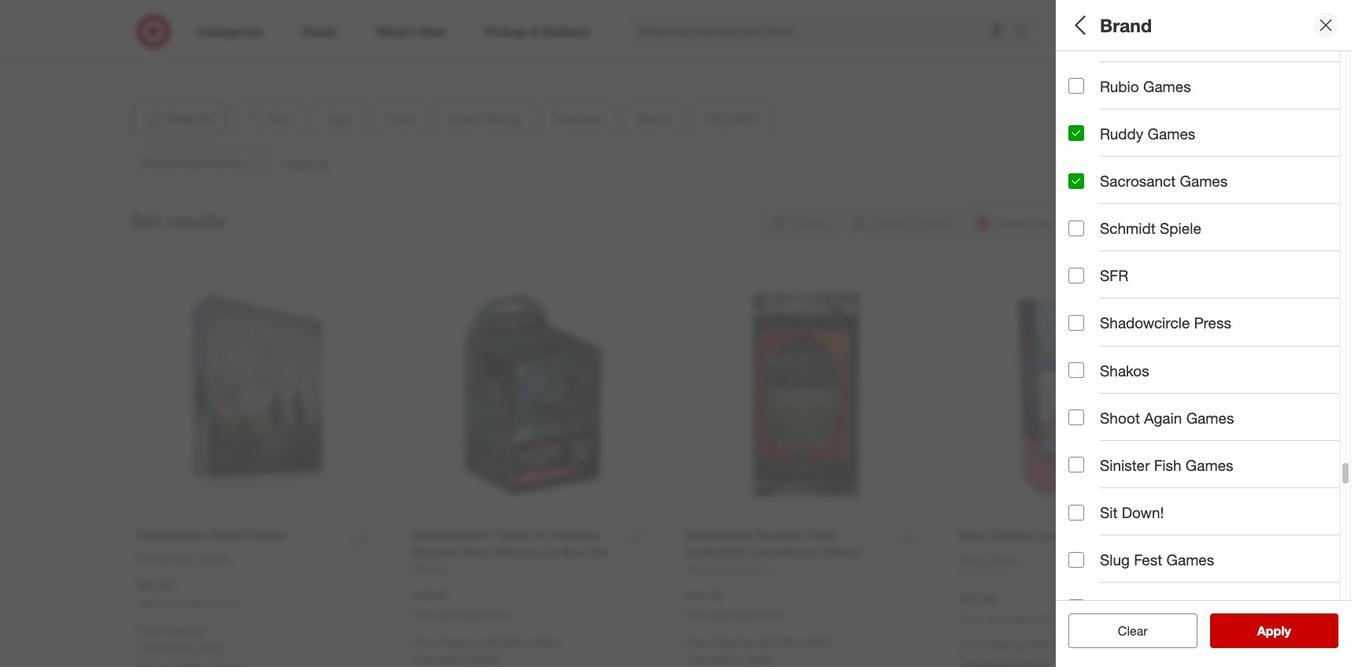 Task type: describe. For each thing, give the bounding box(es) containing it.
0 horizontal spatial games;
[[1102, 82, 1140, 96]]

price
[[1069, 117, 1106, 135]]

drive
[[255, 13, 280, 27]]

$15.95
[[685, 588, 723, 604]]

all
[[1144, 623, 1156, 639]]

$35 for $20.99
[[1053, 638, 1071, 652]]

$50;
[[1220, 137, 1241, 151]]

with for $20.99
[[1029, 638, 1050, 652]]

shadowcircle press
[[1100, 314, 1232, 332]]

purchased for $18.99
[[438, 609, 483, 621]]

clear button
[[1069, 614, 1198, 648]]

slug fest games
[[1100, 551, 1215, 569]]

2835
[[144, 13, 168, 27]]

clear all
[[1110, 623, 1156, 639]]

$35 for $18.99
[[505, 635, 522, 648]]

free shipping with $35 orders*
[[959, 638, 1109, 652]]

include
[[1100, 396, 1149, 414]]

free inside 'free shipping * * exclusions apply.'
[[137, 624, 159, 637]]

$25;
[[1160, 137, 1180, 151]]

1 link
[[959, 568, 1203, 581]]

out
[[1153, 396, 1175, 414]]

of
[[1179, 396, 1192, 414]]

fest
[[1134, 551, 1163, 569]]

apply. for $18.99
[[471, 651, 500, 665]]

wi
[[196, 29, 209, 42]]

$0
[[1069, 137, 1080, 151]]

orders* for $18.99
[[525, 635, 561, 648]]

free shipping with $35 orders* * exclusions apply. for $15.95
[[685, 635, 835, 665]]

0 horizontal spatial exclusions apply. button
[[141, 640, 226, 655]]

brand 0-hr art & technology; 25th century games; 2f-spiele; 2
[[1069, 282, 1352, 316]]

exclusions apply. button for $18.99
[[415, 650, 500, 666]]

sinister fish games
[[1100, 456, 1234, 474]]

card
[[1143, 82, 1167, 96]]

free shipping with $35 orders* * exclusions apply. for $18.99
[[411, 635, 561, 665]]

press
[[1195, 314, 1232, 332]]

fpo/apo
[[1069, 343, 1137, 361]]

sacrosanct games
[[1100, 172, 1228, 190]]

park
[[229, 13, 251, 27]]

results for see results
[[1267, 623, 1308, 639]]

shipping for $20.99
[[984, 638, 1026, 652]]

guest
[[1069, 178, 1111, 196]]

$20.99
[[959, 591, 997, 607]]

$100
[[1310, 137, 1334, 151]]

brand for brand
[[1100, 14, 1152, 36]]

smirk
[[1100, 598, 1139, 616]]

Rubio Games checkbox
[[1069, 78, 1085, 94]]

shoot again games
[[1100, 409, 1235, 427]]

$25
[[1184, 137, 1201, 151]]

again
[[1145, 409, 1183, 427]]

down!
[[1122, 503, 1165, 521]]

online for $18.99
[[486, 609, 511, 621]]

games right $15
[[1148, 124, 1196, 142]]

Slug Fest Games checkbox
[[1069, 552, 1085, 568]]

fitchburg
[[144, 29, 190, 42]]

shipping inside 'free shipping * * exclusions apply.'
[[162, 624, 204, 637]]

0-
[[1069, 303, 1079, 316]]

brand dialog
[[1056, 0, 1352, 667]]

944
[[131, 210, 161, 232]]

include out of stock
[[1100, 396, 1233, 414]]

rubio
[[1100, 77, 1140, 95]]

commerce
[[171, 13, 226, 27]]

games right fish
[[1186, 456, 1234, 474]]

see
[[1241, 623, 1264, 639]]

$84.95 when purchased online
[[137, 577, 237, 610]]

$15
[[1123, 137, 1141, 151]]

apply button
[[1210, 614, 1339, 648]]

sinister
[[1100, 456, 1150, 474]]

* down $84.95 at the bottom
[[137, 640, 141, 654]]

guest rating
[[1069, 178, 1162, 196]]

Sinister Fish Games checkbox
[[1069, 457, 1085, 473]]

free for $15.95
[[685, 635, 707, 648]]

clear for clear
[[1118, 623, 1148, 639]]

smirk & dagger
[[1100, 598, 1206, 616]]

purchased for $15.95
[[712, 609, 757, 621]]

all filters dialog
[[1056, 0, 1352, 667]]

* down $15.95
[[685, 651, 689, 665]]

exclusions apply. button for $15.95
[[689, 650, 775, 666]]

$84.95
[[137, 577, 175, 593]]

art
[[1094, 303, 1109, 316]]

2835 commerce park drive fitchburg , wi 53719 us
[[144, 13, 280, 58]]

search button
[[1008, 14, 1046, 52]]

53719
[[212, 29, 242, 42]]

cards;
[[1306, 82, 1338, 96]]

$50
[[1244, 137, 1262, 151]]

944 results
[[131, 210, 225, 232]]

type
[[1069, 62, 1102, 80]]

apply. for $15.95
[[745, 651, 775, 665]]

25th
[[1184, 303, 1206, 316]]

dagger
[[1157, 598, 1206, 616]]

type board games; card games; collectible trading cards; ga
[[1069, 62, 1352, 96]]

featured
[[1069, 227, 1132, 245]]

exclusions for $15.95
[[689, 651, 742, 665]]

free for $18.99
[[411, 635, 433, 648]]

rubio games
[[1100, 77, 1192, 95]]

sit down!
[[1100, 503, 1165, 521]]

2
[[1347, 303, 1352, 316]]

online for $20.99
[[1034, 613, 1059, 624]]

1 horizontal spatial games;
[[1170, 82, 1209, 96]]

sit
[[1100, 503, 1118, 521]]

games; inside "brand 0-hr art & technology; 25th century games; 2f-spiele; 2"
[[1252, 303, 1290, 316]]

$35 for $15.95
[[779, 635, 797, 648]]

sacrosanct
[[1100, 172, 1176, 190]]

games right rubio
[[1144, 77, 1192, 95]]

* down $18.99
[[411, 651, 415, 665]]

when for $18.99
[[411, 609, 436, 621]]

hr
[[1079, 303, 1091, 316]]



Task type: vqa. For each thing, say whether or not it's contained in the screenshot.


Task type: locate. For each thing, give the bounding box(es) containing it.
brand up hr
[[1069, 282, 1112, 301]]

exclusions apply. button down $15.95 when purchased online
[[689, 650, 775, 666]]

free shipping with $35 orders* * exclusions apply. down the $18.99 when purchased online in the left of the page
[[411, 635, 561, 665]]

purchased up 'free shipping * * exclusions apply.'
[[164, 598, 209, 610]]

2 free shipping with $35 orders* * exclusions apply. from the left
[[685, 635, 835, 665]]

& right art
[[1112, 303, 1119, 316]]

2 horizontal spatial exclusions apply. button
[[689, 650, 775, 666]]

$35 down the $18.99 when purchased online in the left of the page
[[505, 635, 522, 648]]

1 horizontal spatial apply.
[[471, 651, 500, 665]]

Shoot Again Games checkbox
[[1069, 410, 1085, 426]]

free down $18.99
[[411, 635, 433, 648]]

orders* for $20.99
[[1074, 638, 1109, 652]]

$20.99 when purchased online
[[959, 591, 1059, 624]]

games down $25
[[1180, 172, 1228, 190]]

1 clear from the left
[[1110, 623, 1140, 639]]

& up all on the bottom of page
[[1143, 598, 1153, 616]]

0 horizontal spatial exclusions
[[141, 640, 194, 654]]

shoot
[[1100, 409, 1140, 427]]

rating
[[1115, 178, 1162, 196]]

* down $84.95 when purchased online
[[204, 624, 208, 637]]

featured button
[[1069, 217, 1352, 272]]

free down the $20.99
[[959, 638, 981, 652]]

when inside $15.95 when purchased online
[[685, 609, 710, 621]]

purchased down the $20.99
[[987, 613, 1032, 624]]

2 horizontal spatial with
[[1029, 638, 1050, 652]]

schmidt
[[1100, 219, 1156, 237]]

board
[[1069, 82, 1099, 96]]

1 horizontal spatial exclusions apply. button
[[415, 650, 500, 666]]

ruddy games
[[1100, 124, 1196, 142]]

fpo/apo button
[[1069, 327, 1352, 382]]

1 vertical spatial &
[[1143, 598, 1153, 616]]

apply. inside 'free shipping * * exclusions apply.'
[[197, 640, 226, 654]]

with down $15.95 when purchased online
[[755, 635, 776, 648]]

free shipping with $35 orders* * exclusions apply.
[[411, 635, 561, 665], [685, 635, 835, 665]]

purchased inside the $18.99 when purchased online
[[438, 609, 483, 621]]

exclusions apply. button down the $18.99 when purchased online in the left of the page
[[415, 650, 500, 666]]

trading
[[1267, 82, 1303, 96]]

2 horizontal spatial exclusions
[[689, 651, 742, 665]]

0 vertical spatial results
[[166, 210, 225, 232]]

1 horizontal spatial exclusions
[[415, 651, 468, 665]]

results right "see"
[[1267, 623, 1308, 639]]

1 free shipping with $35 orders* * exclusions apply. from the left
[[411, 635, 561, 665]]

purchased
[[164, 598, 209, 610], [438, 609, 483, 621], [712, 609, 757, 621], [987, 613, 1032, 624]]

exclusions for $18.99
[[415, 651, 468, 665]]

2 horizontal spatial games;
[[1252, 303, 1290, 316]]

games; left 2f-
[[1252, 303, 1290, 316]]

$100;
[[1281, 137, 1307, 151]]

when inside $20.99 when purchased online
[[959, 613, 984, 624]]

purchased for $20.99
[[987, 613, 1032, 624]]

Shadowcircle Press checkbox
[[1069, 315, 1085, 331]]

$18.99 when purchased online
[[411, 588, 511, 621]]

apply.
[[197, 640, 226, 654], [471, 651, 500, 665], [745, 651, 775, 665]]

when down $18.99
[[411, 609, 436, 621]]

2 horizontal spatial apply.
[[745, 651, 775, 665]]

SFR checkbox
[[1069, 268, 1085, 283]]

1 horizontal spatial free shipping with $35 orders* * exclusions apply.
[[685, 635, 835, 665]]

1 horizontal spatial orders*
[[800, 635, 835, 648]]

purchased inside $20.99 when purchased online
[[987, 613, 1032, 624]]

exclusions down the $18.99 when purchased online in the left of the page
[[415, 651, 468, 665]]

shadowcircle
[[1100, 314, 1190, 332]]

technology;
[[1122, 303, 1181, 316]]

when inside $84.95 when purchased online
[[137, 598, 162, 610]]

1 horizontal spatial with
[[755, 635, 776, 648]]

0 horizontal spatial free shipping with $35 orders* * exclusions apply.
[[411, 635, 561, 665]]

free shipping * * exclusions apply.
[[137, 624, 226, 654]]

2 horizontal spatial $35
[[1053, 638, 1071, 652]]

shipping
[[162, 624, 204, 637], [436, 635, 478, 648], [710, 635, 752, 648], [984, 638, 1026, 652]]

brand inside 'dialog'
[[1100, 14, 1152, 36]]

slug
[[1100, 551, 1130, 569]]

games right fest
[[1167, 551, 1215, 569]]

games;
[[1102, 82, 1140, 96], [1170, 82, 1209, 96], [1252, 303, 1290, 316]]

online inside $15.95 when purchased online
[[760, 609, 785, 621]]

orders* for $15.95
[[800, 635, 835, 648]]

when down the $20.99
[[959, 613, 984, 624]]

0 horizontal spatial orders*
[[525, 635, 561, 648]]

exclusions inside 'free shipping * * exclusions apply.'
[[141, 640, 194, 654]]

exclusions apply. button
[[141, 640, 226, 655], [415, 650, 500, 666], [689, 650, 775, 666]]

apply. down $84.95 when purchased online
[[197, 640, 226, 654]]

*
[[204, 624, 208, 637], [137, 640, 141, 654], [411, 651, 415, 665], [685, 651, 689, 665]]

Shakos checkbox
[[1069, 362, 1085, 378]]

clear all button
[[1069, 614, 1198, 648]]

brand inside "brand 0-hr art & technology; 25th century games; 2f-spiele; 2"
[[1069, 282, 1112, 301]]

when down $15.95
[[685, 609, 710, 621]]

results
[[166, 210, 225, 232], [1267, 623, 1308, 639]]

shipping down $20.99 when purchased online
[[984, 638, 1026, 652]]

exclusions down $15.95 when purchased online
[[689, 651, 742, 665]]

& inside brand 'dialog'
[[1143, 598, 1153, 616]]

$35 down $15.95 when purchased online
[[779, 635, 797, 648]]

free
[[137, 624, 159, 637], [411, 635, 433, 648], [685, 635, 707, 648], [959, 638, 981, 652]]

exclusions down $84.95 when purchased online
[[141, 640, 194, 654]]

$15;
[[1099, 137, 1120, 151]]

online inside the $18.99 when purchased online
[[486, 609, 511, 621]]

price $0  –  $15; $15  –  $25; $25  –  $50; $50  –  $100; $100  –  
[[1069, 117, 1352, 151]]

when down $84.95 at the bottom
[[137, 598, 162, 610]]

purchased down $15.95
[[712, 609, 757, 621]]

all
[[1069, 14, 1091, 36]]

clear
[[1110, 623, 1140, 639], [1118, 623, 1148, 639]]

2 clear from the left
[[1118, 623, 1148, 639]]

$35
[[505, 635, 522, 648], [779, 635, 797, 648], [1053, 638, 1071, 652]]

when for $15.95
[[685, 609, 710, 621]]

schmidt spiele
[[1100, 219, 1202, 237]]

sfr
[[1100, 266, 1129, 285]]

all filters
[[1069, 14, 1145, 36]]

shakos
[[1100, 361, 1150, 379]]

clear for clear all
[[1110, 623, 1140, 639]]

games; left card
[[1102, 82, 1140, 96]]

free down $15.95
[[685, 635, 707, 648]]

& inside "brand 0-hr art & technology; 25th century games; 2f-spiele; 2"
[[1112, 303, 1119, 316]]

0 horizontal spatial results
[[166, 210, 225, 232]]

purchased down $18.99
[[438, 609, 483, 621]]

Schmidt Spiele checkbox
[[1069, 220, 1085, 236]]

Ruddy Games checkbox
[[1069, 126, 1085, 141]]

shipping down $84.95 when purchased online
[[162, 624, 204, 637]]

online inside $84.95 when purchased online
[[212, 598, 237, 610]]

0 horizontal spatial with
[[481, 635, 502, 648]]

&
[[1112, 303, 1119, 316], [1143, 598, 1153, 616]]

when for $20.99
[[959, 613, 984, 624]]

collectible
[[1212, 82, 1264, 96]]

stock
[[1196, 396, 1233, 414]]

1 horizontal spatial $35
[[779, 635, 797, 648]]

clear inside button
[[1110, 623, 1140, 639]]

1
[[1008, 568, 1013, 580]]

with down $20.99 when purchased online
[[1029, 638, 1050, 652]]

shipping down the $18.99 when purchased online in the left of the page
[[436, 635, 478, 648]]

$35 down smirk & dagger "checkbox"
[[1053, 638, 1071, 652]]

$15.95 when purchased online
[[685, 588, 785, 621]]

2 horizontal spatial orders*
[[1074, 638, 1109, 652]]

0 vertical spatial brand
[[1100, 14, 1152, 36]]

spiele
[[1160, 219, 1202, 237]]

orders*
[[525, 635, 561, 648], [800, 635, 835, 648], [1074, 638, 1109, 652]]

clear inside button
[[1118, 623, 1148, 639]]

1 horizontal spatial &
[[1143, 598, 1153, 616]]

free down $84.95 at the bottom
[[137, 624, 159, 637]]

fish
[[1155, 456, 1182, 474]]

shipping down $15.95 when purchased online
[[710, 635, 752, 648]]

purchased for $84.95
[[164, 598, 209, 610]]

$18.99
[[411, 588, 449, 604]]

shipping for $18.99
[[436, 635, 478, 648]]

results for 944 results
[[166, 210, 225, 232]]

when inside the $18.99 when purchased online
[[411, 609, 436, 621]]

0 horizontal spatial apply.
[[197, 640, 226, 654]]

with down the $18.99 when purchased online in the left of the page
[[481, 635, 502, 648]]

brand
[[1100, 14, 1152, 36], [1069, 282, 1112, 301]]

free shipping with $35 orders* * exclusions apply. down $15.95 when purchased online
[[685, 635, 835, 665]]

search
[[1008, 25, 1046, 41]]

Sacrosanct Games checkbox
[[1069, 173, 1085, 189]]

,
[[190, 29, 193, 42]]

shipping for $15.95
[[710, 635, 752, 648]]

purchased inside $15.95 when purchased online
[[712, 609, 757, 621]]

0 horizontal spatial &
[[1112, 303, 1119, 316]]

Sit Down! checkbox
[[1069, 505, 1085, 520]]

see results
[[1241, 623, 1308, 639]]

exclusions
[[141, 640, 194, 654], [415, 651, 468, 665], [689, 651, 742, 665]]

1 horizontal spatial results
[[1267, 623, 1308, 639]]

free for $20.99
[[959, 638, 981, 652]]

online for $84.95
[[212, 598, 237, 610]]

What can we help you find? suggestions appear below search field
[[630, 14, 1019, 49]]

brand right all
[[1100, 14, 1152, 36]]

results right '944'
[[166, 210, 225, 232]]

us
[[144, 45, 159, 58]]

purchased inside $84.95 when purchased online
[[164, 598, 209, 610]]

with for $15.95
[[755, 635, 776, 648]]

Smirk & Dagger checkbox
[[1069, 599, 1085, 615]]

brand for brand 0-hr art & technology; 25th century games; 2f-spiele; 2
[[1069, 282, 1112, 301]]

0 horizontal spatial $35
[[505, 635, 522, 648]]

1 vertical spatial brand
[[1069, 282, 1112, 301]]

apply
[[1258, 623, 1292, 639]]

Include out of stock checkbox
[[1069, 397, 1085, 413]]

exclusions apply. button down $84.95 when purchased online
[[141, 640, 226, 655]]

online for $15.95
[[760, 609, 785, 621]]

filters
[[1096, 14, 1145, 36]]

games; right card
[[1170, 82, 1209, 96]]

2f-
[[1293, 303, 1310, 316]]

online inside $20.99 when purchased online
[[1034, 613, 1059, 624]]

apply. down $15.95 when purchased online
[[745, 651, 775, 665]]

ruddy
[[1100, 124, 1144, 142]]

spiele;
[[1310, 303, 1343, 316]]

with for $18.99
[[481, 635, 502, 648]]

apply. down the $18.99 when purchased online in the left of the page
[[471, 651, 500, 665]]

0 vertical spatial &
[[1112, 303, 1119, 316]]

century
[[1209, 303, 1249, 316]]

results inside button
[[1267, 623, 1308, 639]]

1 vertical spatial results
[[1267, 623, 1308, 639]]

games right again
[[1187, 409, 1235, 427]]

guest rating button
[[1069, 161, 1352, 217]]

when for $84.95
[[137, 598, 162, 610]]

ga
[[1341, 82, 1352, 96]]



